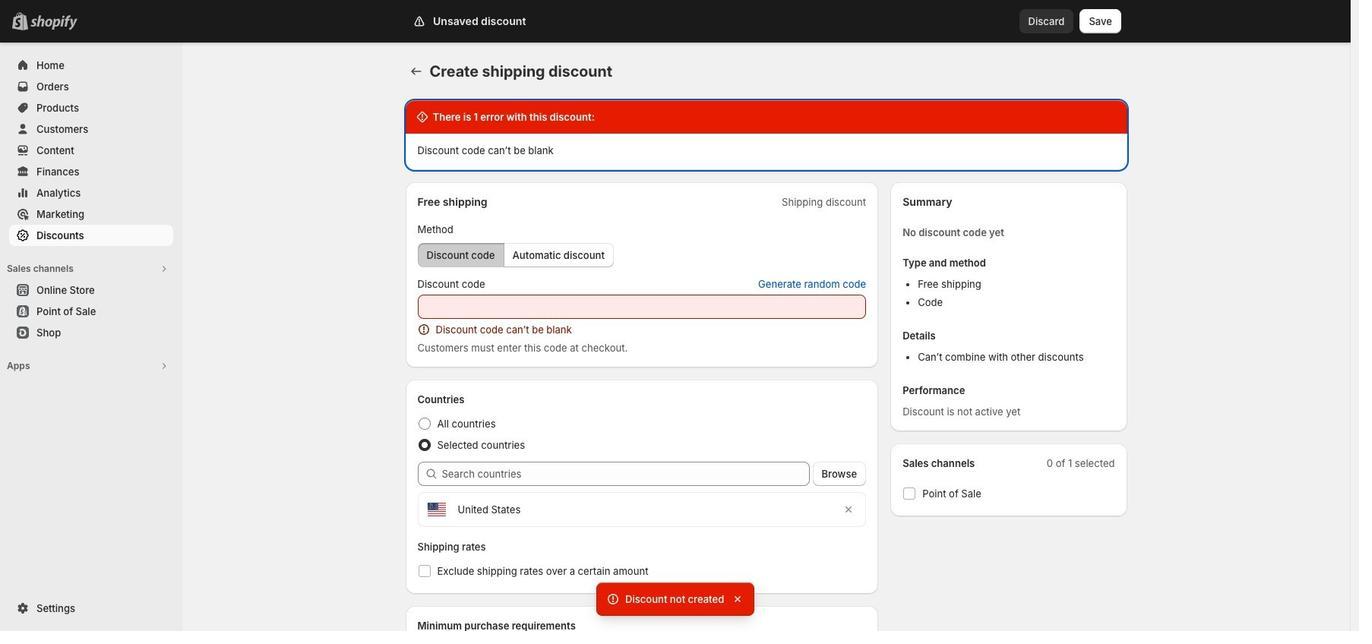 Task type: vqa. For each thing, say whether or not it's contained in the screenshot.
Unsaved
no



Task type: describe. For each thing, give the bounding box(es) containing it.
shopify image
[[30, 15, 78, 30]]



Task type: locate. For each thing, give the bounding box(es) containing it.
Search countries text field
[[442, 462, 810, 486]]

None text field
[[418, 295, 866, 319]]



